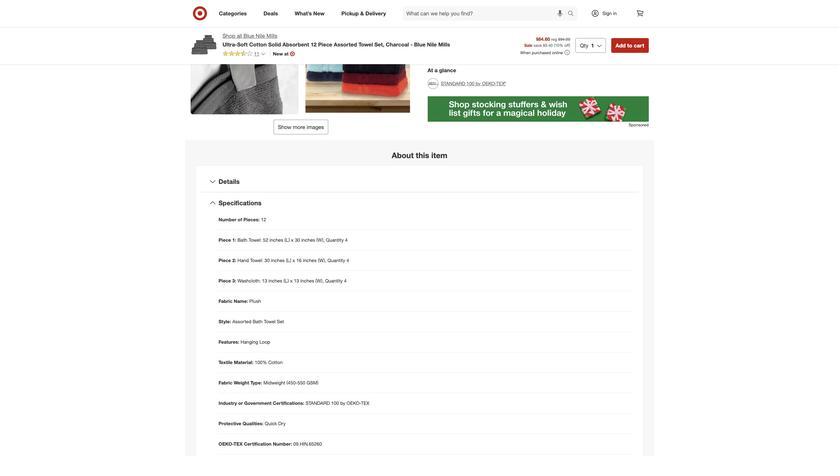Task type: locate. For each thing, give the bounding box(es) containing it.
1 horizontal spatial 100
[[467, 81, 474, 86]]

what's
[[295, 10, 312, 17]]

1 vertical spatial 100
[[331, 401, 339, 407]]

0 vertical spatial nile
[[256, 32, 265, 39]]

0 vertical spatial mills
[[266, 32, 277, 39]]

1 vertical spatial towel:
[[250, 258, 263, 264]]

0 vertical spatial oeko-
[[482, 81, 496, 86]]

$84.60
[[536, 36, 550, 42]]

categories
[[219, 10, 247, 17]]

day
[[480, 22, 489, 29]]

0 vertical spatial fabric
[[219, 299, 232, 305]]

1 horizontal spatial or
[[458, 7, 463, 14]]

30 up 16 at the left bottom
[[295, 238, 300, 243]]

1 vertical spatial oeko-
[[347, 401, 361, 407]]

(l) down piece 2: hand towel: 30 inches (l) x 16 inches (w), quantity 4
[[283, 278, 289, 284]]

towel: right hand
[[250, 258, 263, 264]]

loop
[[259, 340, 270, 345]]

sign in right sign in link at the right top of the page
[[633, 8, 646, 13]]

blue right the -
[[414, 41, 426, 48]]

reg
[[551, 37, 557, 42]]

1 vertical spatial assorted
[[232, 319, 251, 325]]

save
[[534, 43, 542, 48]]

%
[[559, 43, 563, 48]]

of
[[238, 217, 242, 223]]

1 vertical spatial bath
[[253, 319, 263, 325]]

1 vertical spatial (l)
[[286, 258, 291, 264]]

off
[[564, 43, 569, 48]]

mills up solid
[[266, 32, 277, 39]]

advertisement region
[[428, 96, 649, 122]]

towel left set,
[[358, 41, 373, 48]]

at
[[284, 51, 289, 57]]

textile
[[219, 360, 233, 366]]

details button
[[201, 171, 638, 192]]

piece right absorbent
[[318, 41, 332, 48]]

piece left '1:'
[[219, 238, 231, 243]]

1 horizontal spatial oeko-
[[347, 401, 361, 407]]

bath down plush
[[253, 319, 263, 325]]

2 vertical spatial x
[[290, 278, 293, 284]]

1 vertical spatial blue
[[414, 41, 426, 48]]

industry
[[219, 401, 237, 407]]

nile up 11
[[256, 32, 265, 39]]

image gallery element
[[190, 0, 411, 135]]

in inside button
[[642, 8, 646, 13]]

or
[[458, 7, 463, 14], [238, 401, 243, 407]]

inches up 16 at the left bottom
[[301, 238, 315, 243]]

1 vertical spatial 4
[[346, 258, 349, 264]]

cart
[[634, 42, 644, 49]]

blue right all
[[244, 32, 254, 39]]

style: assorted bath towel set
[[219, 319, 284, 325]]

sign in left sign in button in the top of the page
[[602, 10, 617, 16]]

towel left the set
[[264, 319, 276, 325]]

at
[[428, 67, 433, 74]]

assorted right style:
[[232, 319, 251, 325]]

2 vertical spatial oeko-
[[219, 442, 234, 448]]

0 vertical spatial x
[[291, 238, 294, 243]]

bath right '1:'
[[237, 238, 247, 243]]

0 horizontal spatial or
[[238, 401, 243, 407]]

sign in link
[[585, 6, 627, 21]]

standard 100 by oeko-tex®
[[441, 81, 506, 86]]

30 down 52
[[264, 258, 270, 264]]

oeko-
[[482, 81, 496, 86], [347, 401, 361, 407], [219, 442, 234, 448]]

towel inside shop all blue nile mills ultra-soft cotton solid absorbent 12 piece assorted towel set, charcoal - blue nile mills
[[358, 41, 373, 48]]

sign inside button
[[633, 8, 641, 13]]

(w), for 16
[[318, 258, 326, 264]]

new
[[313, 10, 325, 17], [273, 51, 283, 57]]

0 horizontal spatial cotton
[[249, 41, 267, 48]]

textile material: 100% cotton
[[219, 360, 283, 366]]

1 vertical spatial by
[[340, 401, 345, 407]]

(l) left 16 at the left bottom
[[286, 258, 291, 264]]

1 vertical spatial quantity
[[328, 258, 345, 264]]

fabric left the name:
[[219, 299, 232, 305]]

13 down 16 at the left bottom
[[294, 278, 299, 284]]

1 vertical spatial x
[[293, 258, 295, 264]]

(
[[554, 43, 555, 48]]

in
[[642, 8, 646, 13], [613, 10, 617, 16]]

sign right sign in link at the right top of the page
[[633, 8, 641, 13]]

standard inside button
[[441, 81, 465, 86]]

fabric
[[219, 299, 232, 305], [219, 381, 232, 386]]

sale
[[524, 43, 532, 48]]

1 horizontal spatial mills
[[438, 41, 450, 48]]

0 horizontal spatial 13
[[262, 278, 267, 284]]

1 fabric from the top
[[219, 299, 232, 305]]

nile left pay
[[427, 41, 437, 48]]

soft
[[237, 41, 248, 48]]

this
[[416, 151, 429, 160]]

1 horizontal spatial in
[[642, 8, 646, 13]]

by inside button
[[476, 81, 481, 86]]

pickup & delivery link
[[336, 6, 394, 21]]

bath for towel:
[[237, 238, 247, 243]]

towel:
[[249, 238, 262, 243], [250, 258, 263, 264]]

1 vertical spatial nile
[[427, 41, 437, 48]]

0 vertical spatial bath
[[237, 238, 247, 243]]

piece 1: bath towel: 52 inches (l) x 30 inches (w), quantity 4
[[219, 238, 348, 243]]

features:
[[219, 340, 239, 345]]

1 horizontal spatial standard
[[441, 81, 465, 86]]

x up piece 2: hand towel: 30 inches (l) x 16 inches (w), quantity 4
[[291, 238, 294, 243]]

at a glance
[[428, 67, 456, 74]]

1 vertical spatial standard
[[306, 401, 330, 407]]

-
[[410, 41, 413, 48]]

12 right absorbent
[[311, 41, 317, 48]]

fabric for fabric weight type: midweight (450-550 gsm)
[[219, 381, 232, 386]]

0 horizontal spatial by
[[340, 401, 345, 407]]

1 vertical spatial mills
[[438, 41, 450, 48]]

0 vertical spatial towel
[[358, 41, 373, 48]]

0 horizontal spatial 12
[[261, 217, 266, 223]]

cotton right the 100%
[[268, 360, 283, 366]]

0 vertical spatial new
[[313, 10, 325, 17]]

what's new
[[295, 10, 325, 17]]

standard
[[441, 81, 465, 86], [306, 401, 330, 407]]

0 vertical spatial 100
[[467, 81, 474, 86]]

or right industry
[[238, 401, 243, 407]]

12 inside shop all blue nile mills ultra-soft cotton solid absorbent 12 piece assorted towel set, charcoal - blue nile mills
[[311, 41, 317, 48]]

gsm)
[[307, 381, 318, 386]]

deals link
[[258, 6, 286, 21]]

fabric name: plush
[[219, 299, 261, 305]]

1 horizontal spatial sign in
[[633, 8, 646, 13]]

2:
[[232, 258, 236, 264]]

1 horizontal spatial blue
[[414, 41, 426, 48]]

standard down gsm)
[[306, 401, 330, 407]]

0 horizontal spatial 100
[[331, 401, 339, 407]]

0 vertical spatial cotton
[[249, 41, 267, 48]]

1
[[591, 42, 594, 49]]

specifications button
[[201, 193, 638, 214]]

ultra-soft cotton highly absorbent solid quick-drying towel sets by blue nile mills, 4 of 8 image
[[190, 7, 298, 115]]

0 horizontal spatial 30
[[264, 258, 270, 264]]

1 horizontal spatial cotton
[[268, 360, 283, 366]]

1 horizontal spatial bath
[[253, 319, 263, 325]]

industry or government certifications: standard 100 by oeko-tex
[[219, 401, 369, 407]]

0 vertical spatial 30
[[295, 238, 300, 243]]

(w), for 30
[[316, 238, 325, 243]]

x down piece 2: hand towel: 30 inches (l) x 16 inches (w), quantity 4
[[290, 278, 293, 284]]

search
[[565, 11, 581, 17]]

about this item
[[392, 151, 447, 160]]

add to cart
[[616, 42, 644, 49]]

0 vertical spatial towel:
[[249, 238, 262, 243]]

item
[[431, 151, 447, 160]]

inches down piece 2: hand towel: 30 inches (l) x 16 inches (w), quantity 4
[[268, 278, 282, 284]]

assorted down pickup
[[334, 41, 357, 48]]

pickup
[[341, 10, 359, 17]]

x
[[291, 238, 294, 243], [293, 258, 295, 264], [290, 278, 293, 284]]

piece left 2:
[[219, 258, 231, 264]]

2 horizontal spatial oeko-
[[482, 81, 496, 86]]

0 vertical spatial or
[[458, 7, 463, 14]]

2 13 from the left
[[294, 278, 299, 284]]

0 horizontal spatial towel
[[264, 319, 276, 325]]

towel: left 52
[[249, 238, 262, 243]]

0 horizontal spatial tex
[[234, 442, 243, 448]]

assorted inside shop all blue nile mills ultra-soft cotton solid absorbent 12 piece assorted towel set, charcoal - blue nile mills
[[334, 41, 357, 48]]

0 vertical spatial by
[[476, 81, 481, 86]]

fabric left weight
[[219, 381, 232, 386]]

10
[[555, 43, 559, 48]]

(l) up piece 2: hand towel: 30 inches (l) x 16 inches (w), quantity 4
[[284, 238, 290, 243]]

piece 3: washcloth: 13 inches (l) x 13 inches (w), quantity 4
[[219, 278, 347, 284]]

sign left sign in button in the top of the page
[[602, 10, 612, 16]]

13 right 'washcloth:'
[[262, 278, 267, 284]]

4 for piece 1: bath towel: 52 inches (l) x 30 inches (w), quantity 4
[[345, 238, 348, 243]]

1 horizontal spatial 13
[[294, 278, 299, 284]]

sign in inside button
[[633, 8, 646, 13]]

1 horizontal spatial sign
[[633, 8, 641, 13]]

midweight
[[263, 381, 285, 386]]

12 right pieces:
[[261, 217, 266, 223]]

1 horizontal spatial by
[[476, 81, 481, 86]]

1 horizontal spatial towel
[[358, 41, 373, 48]]

set
[[277, 319, 284, 325]]

0 vertical spatial assorted
[[334, 41, 357, 48]]

over
[[452, 44, 463, 50]]

ultra-
[[223, 41, 237, 48]]

1 horizontal spatial 12
[[311, 41, 317, 48]]

fabric weight type: midweight (450-550 gsm)
[[219, 381, 318, 386]]

0 vertical spatial standard
[[441, 81, 465, 86]]

bath
[[237, 238, 247, 243], [253, 319, 263, 325]]

cotton up 11
[[249, 41, 267, 48]]

new left the at
[[273, 51, 283, 57]]

about
[[392, 151, 414, 160]]

(l) for 30
[[284, 238, 290, 243]]

standard down glance at the right top of the page
[[441, 81, 465, 86]]

material:
[[234, 360, 253, 366]]

0 horizontal spatial nile
[[256, 32, 265, 39]]

0 vertical spatial 12
[[311, 41, 317, 48]]

piece left 3:
[[219, 278, 231, 284]]

x left 16 at the left bottom
[[293, 258, 295, 264]]

oeko-tex certification number: 09.hin.65260
[[219, 442, 322, 448]]

1 vertical spatial fabric
[[219, 381, 232, 386]]

1 horizontal spatial new
[[313, 10, 325, 17]]

mills left over
[[438, 41, 450, 48]]

ultra-soft cotton highly absorbent solid quick-drying towel sets by blue nile mills, 5 of 8 image
[[304, 7, 411, 115]]

1 horizontal spatial tex
[[361, 401, 369, 407]]

number of pieces: 12
[[219, 217, 266, 223]]

features: hanging loop
[[219, 340, 270, 345]]

1 horizontal spatial assorted
[[334, 41, 357, 48]]

sponsored
[[629, 123, 649, 128]]

1 vertical spatial new
[[273, 51, 283, 57]]

0 vertical spatial (w),
[[316, 238, 325, 243]]

show more images button
[[274, 120, 328, 135]]

0 horizontal spatial mills
[[266, 32, 277, 39]]

or right create
[[458, 7, 463, 14]]

name:
[[234, 299, 248, 305]]

inches up piece 3: washcloth: 13 inches (l) x 13 inches (w), quantity 4 on the bottom of the page
[[271, 258, 285, 264]]

11 link
[[223, 51, 266, 58]]

0 horizontal spatial standard
[[306, 401, 330, 407]]

piece
[[318, 41, 332, 48], [219, 238, 231, 243], [219, 258, 231, 264], [219, 278, 231, 284]]

new right what's at top left
[[313, 10, 325, 17]]

1 vertical spatial cotton
[[268, 360, 283, 366]]

0 horizontal spatial new
[[273, 51, 283, 57]]

1 vertical spatial (w),
[[318, 258, 326, 264]]

1 vertical spatial tex
[[234, 442, 243, 448]]

to
[[627, 42, 632, 49]]

0 vertical spatial quantity
[[326, 238, 344, 243]]

2 fabric from the top
[[219, 381, 232, 386]]

0 vertical spatial 4
[[345, 238, 348, 243]]

1 vertical spatial or
[[238, 401, 243, 407]]

weight
[[234, 381, 249, 386]]

0 horizontal spatial bath
[[237, 238, 247, 243]]

0 vertical spatial (l)
[[284, 238, 290, 243]]

0 vertical spatial blue
[[244, 32, 254, 39]]

every
[[464, 22, 478, 29]]

certifications:
[[273, 401, 304, 407]]



Task type: vqa. For each thing, say whether or not it's contained in the screenshot.
lite for aloha
no



Task type: describe. For each thing, give the bounding box(es) containing it.
certification
[[244, 442, 272, 448]]

sign in button
[[629, 5, 649, 16]]

$94.00
[[558, 37, 570, 42]]

1 vertical spatial 30
[[264, 258, 270, 264]]

images
[[307, 124, 324, 131]]

bath for towel
[[253, 319, 263, 325]]

number
[[219, 217, 236, 223]]

qualities:
[[243, 421, 263, 427]]

time
[[464, 44, 475, 50]]

2 vertical spatial 4
[[344, 278, 347, 284]]

deals
[[264, 10, 278, 17]]

1 horizontal spatial nile
[[427, 41, 437, 48]]

09.hin.65260
[[293, 442, 322, 448]]

purchased
[[532, 50, 551, 55]]

qty
[[580, 42, 588, 49]]

what's new link
[[289, 6, 333, 21]]

image of ultra-soft cotton solid absorbent 12 piece assorted towel set, charcoal - blue nile mills image
[[190, 32, 217, 59]]

all
[[237, 32, 242, 39]]

tex®
[[496, 81, 506, 86]]

towel: for bath
[[249, 238, 262, 243]]

fabric for fabric name: plush
[[219, 299, 232, 305]]

5%
[[455, 22, 463, 29]]

1 horizontal spatial 30
[[295, 238, 300, 243]]

2 vertical spatial (w),
[[315, 278, 324, 284]]

set,
[[374, 41, 384, 48]]

add to cart button
[[611, 38, 649, 53]]

piece inside shop all blue nile mills ultra-soft cotton solid absorbent 12 piece assorted towel set, charcoal - blue nile mills
[[318, 41, 332, 48]]

550
[[297, 381, 305, 386]]

&
[[360, 10, 364, 17]]

100 inside button
[[467, 81, 474, 86]]

inches right 52
[[269, 238, 283, 243]]

1 vertical spatial towel
[[264, 319, 276, 325]]

pay over time
[[441, 44, 475, 50]]

save 5% every day
[[441, 22, 489, 29]]

washcloth:
[[237, 278, 261, 284]]

piece for piece 2: hand towel: 30 inches (l) x 16 inches (w), quantity 4
[[219, 258, 231, 264]]

hand
[[237, 258, 249, 264]]

qty 1
[[580, 42, 594, 49]]

quantity for hand towel: 30 inches (l) x 16 inches (w), quantity 4
[[328, 258, 345, 264]]

search button
[[565, 6, 581, 22]]

4 for piece 2: hand towel: 30 inches (l) x 16 inches (w), quantity 4
[[346, 258, 349, 264]]

add
[[616, 42, 626, 49]]

x for 16
[[293, 258, 295, 264]]

hanging
[[241, 340, 258, 345]]

x for 30
[[291, 238, 294, 243]]

when
[[520, 50, 531, 55]]

inches right 16 at the left bottom
[[303, 258, 317, 264]]

0 horizontal spatial sign in
[[602, 10, 617, 16]]

absorbent
[[282, 41, 309, 48]]

(450-
[[286, 381, 297, 386]]

cotton inside shop all blue nile mills ultra-soft cotton solid absorbent 12 piece assorted towel set, charcoal - blue nile mills
[[249, 41, 267, 48]]

government
[[244, 401, 272, 407]]

number:
[[273, 442, 292, 448]]

0 horizontal spatial assorted
[[232, 319, 251, 325]]

16
[[296, 258, 302, 264]]

create
[[441, 7, 457, 14]]

2 vertical spatial quantity
[[325, 278, 343, 284]]

oeko- inside button
[[482, 81, 496, 86]]

or for manage
[[458, 7, 463, 14]]

towel: for hand
[[250, 258, 263, 264]]

52
[[263, 238, 268, 243]]

pickup & delivery
[[341, 10, 386, 17]]

inches down 16 at the left bottom
[[300, 278, 314, 284]]

specifications
[[219, 199, 261, 207]]

1 vertical spatial 12
[[261, 217, 266, 223]]

$
[[543, 43, 545, 48]]

piece for piece 1: bath towel: 52 inches (l) x 30 inches (w), quantity 4
[[219, 238, 231, 243]]

details
[[219, 178, 240, 185]]

quantity for bath towel: 52 inches (l) x 30 inches (w), quantity 4
[[326, 238, 344, 243]]

protective qualities: quick dry
[[219, 421, 286, 427]]

glance
[[439, 67, 456, 74]]

1 13 from the left
[[262, 278, 267, 284]]

3:
[[232, 278, 236, 284]]

piece for piece 3: washcloth: 13 inches (l) x 13 inches (w), quantity 4
[[219, 278, 231, 284]]

What can we help you find? suggestions appear below search field
[[402, 6, 569, 21]]

0 horizontal spatial blue
[[244, 32, 254, 39]]

registry
[[486, 7, 504, 14]]

piece 2: hand towel: 30 inches (l) x 16 inches (w), quantity 4
[[219, 258, 349, 264]]

2 vertical spatial (l)
[[283, 278, 289, 284]]

0 horizontal spatial in
[[613, 10, 617, 16]]

0 horizontal spatial sign
[[602, 10, 612, 16]]

delivery
[[365, 10, 386, 17]]

manage
[[465, 7, 484, 14]]

0 vertical spatial tex
[[361, 401, 369, 407]]

9.40
[[545, 43, 553, 48]]

categories link
[[213, 6, 255, 21]]

more
[[293, 124, 305, 131]]

protective
[[219, 421, 241, 427]]

save
[[441, 22, 453, 29]]

1:
[[232, 238, 236, 243]]

100%
[[255, 360, 267, 366]]

when purchased online
[[520, 50, 563, 55]]

(l) for 16
[[286, 258, 291, 264]]

or for government
[[238, 401, 243, 407]]

solid
[[268, 41, 281, 48]]

shop
[[223, 32, 235, 39]]

)
[[569, 43, 570, 48]]

show more images
[[278, 124, 324, 131]]

create or manage registry
[[441, 7, 504, 14]]

style:
[[219, 319, 231, 325]]

show
[[278, 124, 291, 131]]

pieces:
[[243, 217, 260, 223]]

0 horizontal spatial oeko-
[[219, 442, 234, 448]]

new at
[[273, 51, 289, 57]]

charcoal
[[386, 41, 409, 48]]

pay
[[441, 44, 450, 50]]



